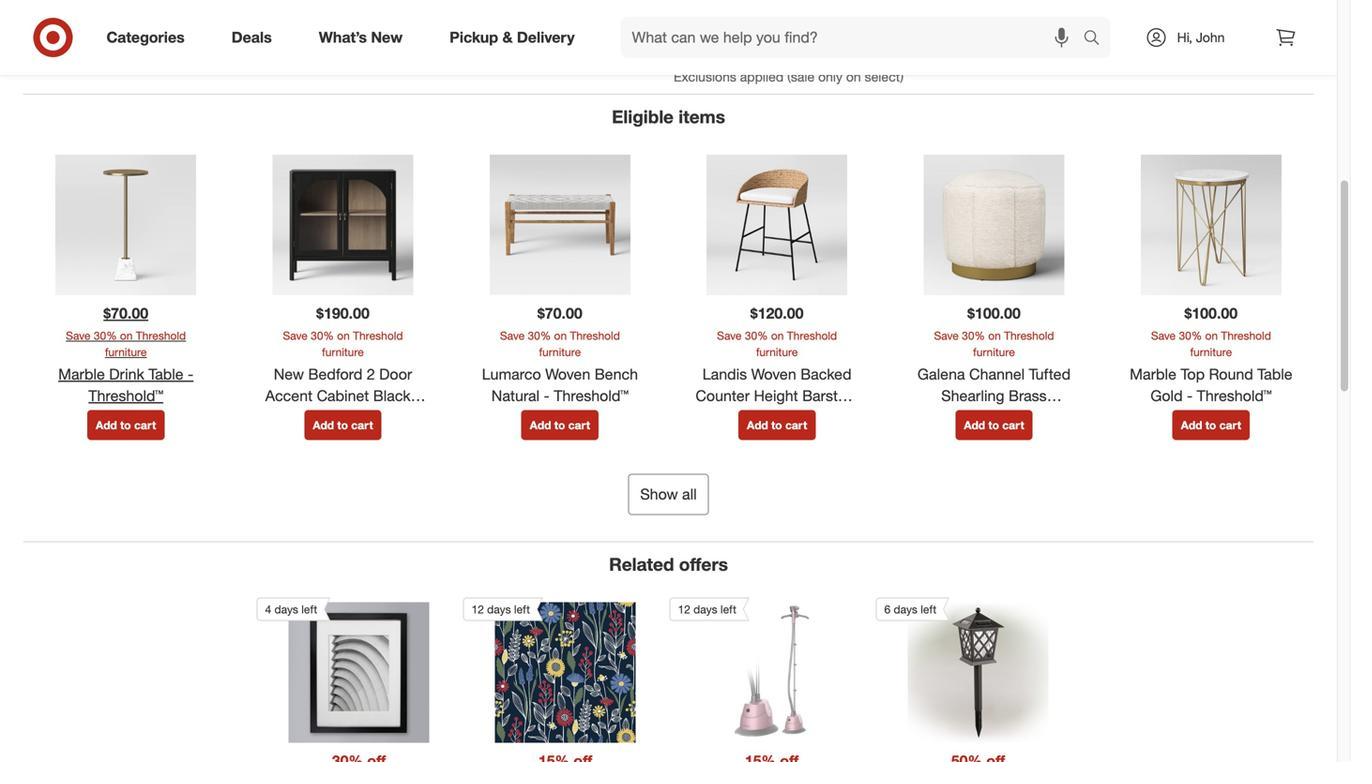 Task type: locate. For each thing, give the bounding box(es) containing it.
30% inside $70.00 save 30% on threshold furniture marble drink table - threshold™
[[94, 329, 117, 343]]

1 horizontal spatial marble
[[1130, 365, 1177, 384]]

shearling
[[941, 387, 1005, 405]]

furniture
[[785, 42, 834, 59], [105, 345, 147, 359], [322, 345, 364, 359], [539, 345, 581, 359], [756, 345, 798, 359], [973, 345, 1015, 359], [1190, 345, 1232, 359]]

marble up gold
[[1130, 365, 1177, 384]]

all
[[682, 486, 697, 504]]

1 table from the left
[[148, 365, 184, 384]]

5 add from the left
[[964, 419, 985, 433]]

to for brass
[[988, 419, 999, 433]]

1 $100.00 from the left
[[968, 304, 1021, 323]]

30% up top
[[1179, 329, 1202, 343]]

table inside $100.00 save 30% on threshold furniture marble top round table gold - threshold™
[[1258, 365, 1293, 384]]

1 to from the left
[[120, 419, 131, 433]]

add to cart down height
[[747, 419, 807, 433]]

threshold™ down drink
[[88, 387, 163, 405]]

12
[[472, 603, 484, 617], [678, 603, 690, 617]]

add for -
[[530, 419, 551, 433]]

furniture inside '$120.00 save 30% on threshold furniture landis woven backed counter height barstool with cushion - threshold™'
[[756, 345, 798, 359]]

save
[[66, 329, 91, 343], [283, 329, 308, 343], [500, 329, 525, 343], [717, 329, 742, 343], [934, 329, 959, 343], [1151, 329, 1176, 343]]

0 horizontal spatial new
[[274, 365, 304, 384]]

to down cabinet
[[337, 419, 348, 433]]

4 left from the left
[[921, 603, 937, 617]]

cart down round
[[1219, 419, 1241, 433]]

exclusions
[[674, 69, 737, 85]]

0 horizontal spatial 12
[[472, 603, 484, 617]]

furniture inside $190.00 save 30% on threshold furniture new bedford 2 door accent cabinet black - threshold™
[[322, 345, 364, 359]]

$100.00
[[968, 304, 1021, 323], [1185, 304, 1238, 323]]

woven inside $70.00 save 30% on threshold furniture lumarco woven bench natural - threshold™
[[545, 365, 590, 384]]

add down cabinet
[[313, 419, 334, 433]]

add to cart down gold
[[1181, 419, 1241, 433]]

cart for brass
[[1002, 419, 1024, 433]]

brass
[[1009, 387, 1047, 405]]

threshold for lumarco woven bench natural - threshold™
[[570, 329, 620, 343]]

left
[[301, 603, 317, 617], [514, 603, 530, 617], [721, 603, 736, 617], [921, 603, 937, 617]]

1 horizontal spatial 12 days left
[[678, 603, 736, 617]]

eligible
[[612, 106, 674, 128]]

add to cart down natural
[[530, 419, 590, 433]]

save inside $100.00 save 30% on threshold furniture marble top round table gold - threshold™
[[1151, 329, 1176, 343]]

tufted
[[1029, 365, 1071, 384]]

5 save from the left
[[934, 329, 959, 343]]

threshold™ down round
[[1197, 387, 1272, 405]]

lumarco
[[482, 365, 541, 384]]

save inside '$120.00 save 30% on threshold furniture landis woven backed counter height barstool with cushion - threshold™'
[[717, 329, 742, 343]]

30% up drink
[[94, 329, 117, 343]]

1 vertical spatial new
[[274, 365, 304, 384]]

with
[[728, 408, 756, 427]]

5 cart from the left
[[1002, 419, 1024, 433]]

30% inside $100.00 save 30% on threshold furniture galena channel tufted shearling brass ottoman cream - threshold™
[[962, 329, 985, 343]]

threshold inside $70.00 save 30% on threshold furniture marble drink table - threshold™
[[136, 329, 186, 343]]

5 to from the left
[[988, 419, 999, 433]]

furniture up (sale
[[785, 42, 834, 59]]

1 horizontal spatial 12
[[678, 603, 690, 617]]

12 days left
[[472, 603, 530, 617], [678, 603, 736, 617]]

1 horizontal spatial $70.00
[[538, 304, 583, 323]]

cart down height
[[785, 419, 807, 433]]

4 cart from the left
[[785, 419, 807, 433]]

- down top
[[1187, 387, 1193, 405]]

furniture inside $100.00 save 30% on threshold furniture marble top round table gold - threshold™
[[1190, 345, 1232, 359]]

to for gold
[[1206, 419, 1216, 433]]

0 horizontal spatial table
[[148, 365, 184, 384]]

table right drink
[[148, 365, 184, 384]]

4 save from the left
[[717, 329, 742, 343]]

cream
[[998, 408, 1043, 427]]

cart down drink
[[134, 419, 156, 433]]

- inside $100.00 save 30% on threshold furniture marble top round table gold - threshold™
[[1187, 387, 1193, 405]]

save inside $70.00 save 30% on threshold furniture lumarco woven bench natural - threshold™
[[500, 329, 525, 343]]

marble for gold
[[1130, 365, 1177, 384]]

1 $70.00 from the left
[[103, 304, 148, 323]]

30%
[[674, 42, 701, 59], [94, 329, 117, 343], [311, 329, 334, 343], [528, 329, 551, 343], [745, 329, 768, 343], [962, 329, 985, 343], [1179, 329, 1202, 343]]

$70.00 up drink
[[103, 304, 148, 323]]

add to cart button down natural
[[521, 411, 599, 441]]

to down height
[[771, 419, 782, 433]]

threshold inside details 30% off threshold furniture
[[723, 42, 782, 59]]

- down barstool
[[820, 408, 826, 427]]

- inside $190.00 save 30% on threshold furniture new bedford 2 door accent cabinet black - threshold™
[[415, 387, 421, 405]]

items
[[679, 106, 725, 128]]

- right natural
[[544, 387, 550, 405]]

on
[[846, 69, 861, 85], [120, 329, 133, 343], [337, 329, 350, 343], [554, 329, 567, 343], [771, 329, 784, 343], [988, 329, 1001, 343], [1205, 329, 1218, 343]]

height
[[754, 387, 798, 405]]

2 table from the left
[[1258, 365, 1293, 384]]

add to cart down drink
[[96, 419, 156, 433]]

3 add from the left
[[530, 419, 551, 433]]

furniture up channel
[[973, 345, 1015, 359]]

deals
[[232, 28, 272, 47]]

threshold up round
[[1221, 329, 1271, 343]]

5 add to cart button from the left
[[956, 411, 1033, 441]]

0 horizontal spatial 12 days left
[[472, 603, 530, 617]]

add down gold
[[1181, 419, 1202, 433]]

- right the cream
[[1047, 408, 1053, 427]]

1 horizontal spatial table
[[1258, 365, 1293, 384]]

new
[[371, 28, 403, 47], [274, 365, 304, 384]]

threshold™ down the 'cushion'
[[740, 430, 815, 448]]

woven for height
[[751, 365, 796, 384]]

- inside $70.00 save 30% on threshold furniture marble drink table - threshold™
[[188, 365, 194, 384]]

add to cart button down shearling
[[956, 411, 1033, 441]]

threshold inside $70.00 save 30% on threshold furniture lumarco woven bench natural - threshold™
[[570, 329, 620, 343]]

select)
[[865, 69, 904, 85]]

1 horizontal spatial woven
[[751, 365, 796, 384]]

2 $70.00 from the left
[[538, 304, 583, 323]]

- right drink
[[188, 365, 194, 384]]

add down drink
[[96, 419, 117, 433]]

cart
[[134, 419, 156, 433], [351, 419, 373, 433], [568, 419, 590, 433], [785, 419, 807, 433], [1002, 419, 1024, 433], [1219, 419, 1241, 433]]

threshold for new bedford 2 door accent cabinet black - threshold™
[[353, 329, 403, 343]]

threshold up applied
[[723, 42, 782, 59]]

- inside $70.00 save 30% on threshold furniture lumarco woven bench natural - threshold™
[[544, 387, 550, 405]]

on for marble drink table - threshold™
[[120, 329, 133, 343]]

add to cart down cabinet
[[313, 419, 373, 433]]

applied
[[740, 69, 784, 85]]

add to cart down shearling
[[964, 419, 1024, 433]]

save inside $190.00 save 30% on threshold furniture new bedford 2 door accent cabinet black - threshold™
[[283, 329, 308, 343]]

woven inside '$120.00 save 30% on threshold furniture landis woven backed counter height barstool with cushion - threshold™'
[[751, 365, 796, 384]]

4 add from the left
[[747, 419, 768, 433]]

30% for landis woven backed counter height barstool with cushion - threshold™
[[745, 329, 768, 343]]

furniture up top
[[1190, 345, 1232, 359]]

3 save from the left
[[500, 329, 525, 343]]

on inside $100.00 save 30% on threshold furniture galena channel tufted shearling brass ottoman cream - threshold™
[[988, 329, 1001, 343]]

2 add from the left
[[313, 419, 334, 433]]

3 to from the left
[[554, 419, 565, 433]]

-
[[188, 365, 194, 384], [415, 387, 421, 405], [544, 387, 550, 405], [1187, 387, 1193, 405], [820, 408, 826, 427], [1047, 408, 1053, 427]]

pickup & delivery link
[[434, 17, 598, 58]]

$70.00 inside $70.00 save 30% on threshold furniture lumarco woven bench natural - threshold™
[[538, 304, 583, 323]]

marble inside $70.00 save 30% on threshold furniture marble drink table - threshold™
[[58, 365, 105, 384]]

&
[[502, 28, 513, 47]]

$190.00
[[316, 304, 370, 323]]

6 add to cart button from the left
[[1173, 411, 1250, 441]]

30% up lumarco
[[528, 329, 551, 343]]

2 12 from the left
[[678, 603, 690, 617]]

add to cart for threshold™
[[96, 419, 156, 433]]

- inside $100.00 save 30% on threshold furniture galena channel tufted shearling brass ottoman cream - threshold™
[[1047, 408, 1053, 427]]

1 cart from the left
[[134, 419, 156, 433]]

categories link
[[91, 17, 208, 58]]

add to cart for gold
[[1181, 419, 1241, 433]]

threshold™ inside $70.00 save 30% on threshold furniture marble drink table - threshold™
[[88, 387, 163, 405]]

to down $70.00 save 30% on threshold furniture lumarco woven bench natural - threshold™ in the left of the page
[[554, 419, 565, 433]]

threshold inside '$120.00 save 30% on threshold furniture landis woven backed counter height barstool with cushion - threshold™'
[[787, 329, 837, 343]]

1 add to cart button from the left
[[87, 411, 165, 441]]

$120.00 save 30% on threshold furniture landis woven backed counter height barstool with cushion - threshold™
[[696, 304, 859, 448]]

on inside $70.00 save 30% on threshold furniture lumarco woven bench natural - threshold™
[[554, 329, 567, 343]]

$70.00 up lumarco
[[538, 304, 583, 323]]

1 marble from the left
[[58, 365, 105, 384]]

related
[[609, 554, 674, 576]]

woven up height
[[751, 365, 796, 384]]

exclusions applied (sale only on select)
[[674, 69, 904, 85]]

on inside $100.00 save 30% on threshold furniture marble top round table gold - threshold™
[[1205, 329, 1218, 343]]

1 save from the left
[[66, 329, 91, 343]]

threshold™ down bench
[[554, 387, 629, 405]]

add down natural
[[530, 419, 551, 433]]

6
[[884, 603, 891, 617]]

threshold up drink
[[136, 329, 186, 343]]

what's new link
[[303, 17, 426, 58]]

$70.00 inside $70.00 save 30% on threshold furniture marble drink table - threshold™
[[103, 304, 148, 323]]

save inside $100.00 save 30% on threshold furniture galena channel tufted shearling brass ottoman cream - threshold™
[[934, 329, 959, 343]]

what's
[[319, 28, 367, 47]]

furniture inside $70.00 save 30% on threshold furniture lumarco woven bench natural - threshold™
[[539, 345, 581, 359]]

to down shearling
[[988, 419, 999, 433]]

2 to from the left
[[337, 419, 348, 433]]

- inside '$120.00 save 30% on threshold furniture landis woven backed counter height barstool with cushion - threshold™'
[[820, 408, 826, 427]]

3 add to cart from the left
[[530, 419, 590, 433]]

marble inside $100.00 save 30% on threshold furniture marble top round table gold - threshold™
[[1130, 365, 1177, 384]]

on inside '$120.00 save 30% on threshold furniture landis woven backed counter height barstool with cushion - threshold™'
[[771, 329, 784, 343]]

4 add to cart button from the left
[[738, 411, 816, 441]]

pickup
[[450, 28, 498, 47]]

6 save from the left
[[1151, 329, 1176, 343]]

6 add from the left
[[1181, 419, 1202, 433]]

30% down $120.00
[[745, 329, 768, 343]]

furniture down $120.00
[[756, 345, 798, 359]]

2 woven from the left
[[751, 365, 796, 384]]

1 add from the left
[[96, 419, 117, 433]]

$120.00
[[750, 304, 804, 323]]

save inside $70.00 save 30% on threshold furniture marble drink table - threshold™
[[66, 329, 91, 343]]

(sale
[[787, 69, 815, 85]]

threshold™ down the cream
[[957, 430, 1032, 448]]

add to cart button for brass
[[956, 411, 1033, 441]]

add to cart button down gold
[[1173, 411, 1250, 441]]

add to cart for brass
[[964, 419, 1024, 433]]

furniture up lumarco
[[539, 345, 581, 359]]

$100.00 inside $100.00 save 30% on threshold furniture galena channel tufted shearling brass ottoman cream - threshold™
[[968, 304, 1021, 323]]

$70.00 for woven
[[538, 304, 583, 323]]

threshold inside $100.00 save 30% on threshold furniture marble top round table gold - threshold™
[[1221, 329, 1271, 343]]

hi, john
[[1177, 29, 1225, 46]]

30% inside $70.00 save 30% on threshold furniture lumarco woven bench natural - threshold™
[[528, 329, 551, 343]]

threshold™
[[88, 387, 163, 405], [554, 387, 629, 405], [1197, 387, 1272, 405], [306, 408, 380, 427], [740, 430, 815, 448], [957, 430, 1032, 448]]

$70.00 save 30% on threshold furniture marble drink table - threshold™
[[58, 304, 194, 405]]

2 12 days left from the left
[[678, 603, 736, 617]]

add to cart for height
[[747, 419, 807, 433]]

furniture up bedford
[[322, 345, 364, 359]]

2 marble from the left
[[1130, 365, 1177, 384]]

search button
[[1075, 17, 1120, 62]]

barstool
[[802, 387, 859, 405]]

threshold up 2
[[353, 329, 403, 343]]

0 horizontal spatial $70.00
[[103, 304, 148, 323]]

threshold up bench
[[570, 329, 620, 343]]

1 horizontal spatial new
[[371, 28, 403, 47]]

to down drink
[[120, 419, 131, 433]]

woven
[[545, 365, 590, 384], [751, 365, 796, 384]]

2 $100.00 from the left
[[1185, 304, 1238, 323]]

add to cart button
[[87, 411, 165, 441], [304, 411, 382, 441], [521, 411, 599, 441], [738, 411, 816, 441], [956, 411, 1033, 441], [1173, 411, 1250, 441]]

furniture up drink
[[105, 345, 147, 359]]

cart down $70.00 save 30% on threshold furniture lumarco woven bench natural - threshold™ in the left of the page
[[568, 419, 590, 433]]

on inside $190.00 save 30% on threshold furniture new bedford 2 door accent cabinet black - threshold™
[[337, 329, 350, 343]]

to
[[120, 419, 131, 433], [337, 419, 348, 433], [554, 419, 565, 433], [771, 419, 782, 433], [988, 419, 999, 433], [1206, 419, 1216, 433]]

1 woven from the left
[[545, 365, 590, 384]]

$100.00 inside $100.00 save 30% on threshold furniture marble top round table gold - threshold™
[[1185, 304, 1238, 323]]

6 add to cart from the left
[[1181, 419, 1241, 433]]

on for galena channel tufted shearling brass ottoman cream - threshold™
[[988, 329, 1001, 343]]

30% left off
[[674, 42, 701, 59]]

3 add to cart button from the left
[[521, 411, 599, 441]]

threshold inside $190.00 save 30% on threshold furniture new bedford 2 door accent cabinet black - threshold™
[[353, 329, 403, 343]]

threshold up backed at the right of page
[[787, 329, 837, 343]]

threshold up the tufted
[[1004, 329, 1054, 343]]

add to cart button down cabinet
[[304, 411, 382, 441]]

3 cart from the left
[[568, 419, 590, 433]]

3 days from the left
[[694, 603, 717, 617]]

threshold inside $100.00 save 30% on threshold furniture galena channel tufted shearling brass ottoman cream - threshold™
[[1004, 329, 1054, 343]]

2 cart from the left
[[351, 419, 373, 433]]

days
[[274, 603, 298, 617], [487, 603, 511, 617], [694, 603, 717, 617], [894, 603, 918, 617]]

save for marble drink table - threshold™
[[66, 329, 91, 343]]

table
[[148, 365, 184, 384], [1258, 365, 1293, 384]]

0 horizontal spatial $100.00
[[968, 304, 1021, 323]]

add
[[96, 419, 117, 433], [313, 419, 334, 433], [530, 419, 551, 433], [747, 419, 768, 433], [964, 419, 985, 433], [1181, 419, 1202, 433]]

30% inside '$120.00 save 30% on threshold furniture landis woven backed counter height barstool with cushion - threshold™'
[[745, 329, 768, 343]]

what's new
[[319, 28, 403, 47]]

$100.00 for channel
[[968, 304, 1021, 323]]

4 add to cart from the left
[[747, 419, 807, 433]]

threshold™ down cabinet
[[306, 408, 380, 427]]

to for accent
[[337, 419, 348, 433]]

new up accent
[[274, 365, 304, 384]]

30% down $190.00
[[311, 329, 334, 343]]

30% up channel
[[962, 329, 985, 343]]

cart down cabinet
[[351, 419, 373, 433]]

2 add to cart button from the left
[[304, 411, 382, 441]]

30% inside $190.00 save 30% on threshold furniture new bedford 2 door accent cabinet black - threshold™
[[311, 329, 334, 343]]

furniture inside $100.00 save 30% on threshold furniture galena channel tufted shearling brass ottoman cream - threshold™
[[973, 345, 1015, 359]]

$100.00 up top
[[1185, 304, 1238, 323]]

add to cart button down drink
[[87, 411, 165, 441]]

6 cart from the left
[[1219, 419, 1241, 433]]

to down round
[[1206, 419, 1216, 433]]

1 horizontal spatial $100.00
[[1185, 304, 1238, 323]]

5 add to cart from the left
[[964, 419, 1024, 433]]

6 to from the left
[[1206, 419, 1216, 433]]

add to cart button for height
[[738, 411, 816, 441]]

table right round
[[1258, 365, 1293, 384]]

$70.00 for drink
[[103, 304, 148, 323]]

$70.00
[[103, 304, 148, 323], [538, 304, 583, 323]]

30% inside $100.00 save 30% on threshold furniture marble top round table gold - threshold™
[[1179, 329, 1202, 343]]

30% inside details 30% off threshold furniture
[[674, 42, 701, 59]]

on for lumarco woven bench natural - threshold™
[[554, 329, 567, 343]]

0 horizontal spatial marble
[[58, 365, 105, 384]]

2 save from the left
[[283, 329, 308, 343]]

add to cart button down height
[[738, 411, 816, 441]]

save for new bedford 2 door accent cabinet black - threshold™
[[283, 329, 308, 343]]

marble left drink
[[58, 365, 105, 384]]

on inside $70.00 save 30% on threshold furniture marble drink table - threshold™
[[120, 329, 133, 343]]

new right the "what's" at top left
[[371, 28, 403, 47]]

4 to from the left
[[771, 419, 782, 433]]

0 horizontal spatial woven
[[545, 365, 590, 384]]

30% for marble top round table gold - threshold™
[[1179, 329, 1202, 343]]

furniture inside $70.00 save 30% on threshold furniture marble drink table - threshold™
[[105, 345, 147, 359]]

natural
[[491, 387, 540, 405]]

add to cart
[[96, 419, 156, 433], [313, 419, 373, 433], [530, 419, 590, 433], [747, 419, 807, 433], [964, 419, 1024, 433], [1181, 419, 1241, 433]]

add down height
[[747, 419, 768, 433]]

2 add to cart from the left
[[313, 419, 373, 433]]

threshold for marble drink table - threshold™
[[136, 329, 186, 343]]

1 add to cart from the left
[[96, 419, 156, 433]]

woven left bench
[[545, 365, 590, 384]]

marble
[[58, 365, 105, 384], [1130, 365, 1177, 384]]

threshold
[[723, 42, 782, 59], [136, 329, 186, 343], [353, 329, 403, 343], [570, 329, 620, 343], [787, 329, 837, 343], [1004, 329, 1054, 343], [1221, 329, 1271, 343]]

threshold™ inside '$120.00 save 30% on threshold furniture landis woven backed counter height barstool with cushion - threshold™'
[[740, 430, 815, 448]]

- right 'black'
[[415, 387, 421, 405]]

$100.00 up channel
[[968, 304, 1021, 323]]

add down shearling
[[964, 419, 985, 433]]

2 left from the left
[[514, 603, 530, 617]]

cart down brass
[[1002, 419, 1024, 433]]



Task type: vqa. For each thing, say whether or not it's contained in the screenshot.
1st $70.00 from right
yes



Task type: describe. For each thing, give the bounding box(es) containing it.
3 left from the left
[[721, 603, 736, 617]]

cart for accent
[[351, 419, 373, 433]]

john
[[1196, 29, 1225, 46]]

hi,
[[1177, 29, 1193, 46]]

$100.00 for top
[[1185, 304, 1238, 323]]

4 days left
[[265, 603, 317, 617]]

off
[[704, 42, 720, 59]]

only
[[818, 69, 843, 85]]

bedford
[[308, 365, 363, 384]]

furniture inside details 30% off threshold furniture
[[785, 42, 834, 59]]

threshold for galena channel tufted shearling brass ottoman cream - threshold™
[[1004, 329, 1054, 343]]

furniture for landis woven backed counter height barstool with cushion - threshold™
[[756, 345, 798, 359]]

4 days from the left
[[894, 603, 918, 617]]

landis
[[703, 365, 747, 384]]

cart for -
[[568, 419, 590, 433]]

30% for galena channel tufted shearling brass ottoman cream - threshold™
[[962, 329, 985, 343]]

show all
[[640, 486, 697, 504]]

$100.00 save 30% on threshold furniture marble top round table gold - threshold™
[[1130, 304, 1293, 405]]

counter
[[696, 387, 750, 405]]

cabinet
[[317, 387, 369, 405]]

30% for lumarco woven bench natural - threshold™
[[528, 329, 551, 343]]

furniture for galena channel tufted shearling brass ottoman cream - threshold™
[[973, 345, 1015, 359]]

add to cart button for gold
[[1173, 411, 1250, 441]]

galena
[[918, 365, 965, 384]]

threshold™ inside $100.00 save 30% on threshold furniture galena channel tufted shearling brass ottoman cream - threshold™
[[957, 430, 1032, 448]]

offers
[[679, 554, 728, 576]]

to for height
[[771, 419, 782, 433]]

1 12 days left from the left
[[472, 603, 530, 617]]

details 30% off threshold furniture
[[674, 12, 834, 59]]

door
[[379, 365, 412, 384]]

1 days from the left
[[274, 603, 298, 617]]

details
[[674, 12, 733, 33]]

table inside $70.00 save 30% on threshold furniture marble drink table - threshold™
[[148, 365, 184, 384]]

threshold for marble top round table gold - threshold™
[[1221, 329, 1271, 343]]

black
[[373, 387, 411, 405]]

add to cart for -
[[530, 419, 590, 433]]

marble for threshold™
[[58, 365, 105, 384]]

cart for height
[[785, 419, 807, 433]]

ottoman
[[935, 408, 994, 427]]

to for threshold™
[[120, 419, 131, 433]]

add to cart for accent
[[313, 419, 373, 433]]

30% for marble drink table - threshold™
[[94, 329, 117, 343]]

0 vertical spatial new
[[371, 28, 403, 47]]

show all link
[[628, 475, 709, 516]]

add for gold
[[1181, 419, 1202, 433]]

channel
[[969, 365, 1025, 384]]

on for new bedford 2 door accent cabinet black - threshold™
[[337, 329, 350, 343]]

$100.00 save 30% on threshold furniture galena channel tufted shearling brass ottoman cream - threshold™
[[918, 304, 1071, 448]]

add to cart button for accent
[[304, 411, 382, 441]]

accent
[[265, 387, 313, 405]]

add for height
[[747, 419, 768, 433]]

search
[[1075, 30, 1120, 48]]

add to cart button for threshold™
[[87, 411, 165, 441]]

top
[[1181, 365, 1205, 384]]

threshold™ inside $190.00 save 30% on threshold furniture new bedford 2 door accent cabinet black - threshold™
[[306, 408, 380, 427]]

drink
[[109, 365, 144, 384]]

save for marble top round table gold - threshold™
[[1151, 329, 1176, 343]]

1 12 from the left
[[472, 603, 484, 617]]

eligible items
[[612, 106, 725, 128]]

new inside $190.00 save 30% on threshold furniture new bedford 2 door accent cabinet black - threshold™
[[274, 365, 304, 384]]

furniture for lumarco woven bench natural - threshold™
[[539, 345, 581, 359]]

to for -
[[554, 419, 565, 433]]

$190.00 save 30% on threshold furniture new bedford 2 door accent cabinet black - threshold™
[[265, 304, 421, 427]]

save for landis woven backed counter height barstool with cushion - threshold™
[[717, 329, 742, 343]]

threshold™ inside $100.00 save 30% on threshold furniture marble top round table gold - threshold™
[[1197, 387, 1272, 405]]

What can we help you find? suggestions appear below search field
[[621, 17, 1088, 58]]

threshold for landis woven backed counter height barstool with cushion - threshold™
[[787, 329, 837, 343]]

bench
[[595, 365, 638, 384]]

furniture for marble top round table gold - threshold™
[[1190, 345, 1232, 359]]

furniture for marble drink table - threshold™
[[105, 345, 147, 359]]

save for lumarco woven bench natural - threshold™
[[500, 329, 525, 343]]

add for threshold™
[[96, 419, 117, 433]]

2
[[367, 365, 375, 384]]

6 days left
[[884, 603, 937, 617]]

pickup & delivery
[[450, 28, 575, 47]]

add for accent
[[313, 419, 334, 433]]

furniture for new bedford 2 door accent cabinet black - threshold™
[[322, 345, 364, 359]]

cart for gold
[[1219, 419, 1241, 433]]

show
[[640, 486, 678, 504]]

add for brass
[[964, 419, 985, 433]]

categories
[[107, 28, 185, 47]]

$70.00 save 30% on threshold furniture lumarco woven bench natural - threshold™
[[482, 304, 638, 405]]

deals link
[[216, 17, 295, 58]]

2 days from the left
[[487, 603, 511, 617]]

save for galena channel tufted shearling brass ottoman cream - threshold™
[[934, 329, 959, 343]]

woven for -
[[545, 365, 590, 384]]

backed
[[801, 365, 852, 384]]

4
[[265, 603, 271, 617]]

threshold™ inside $70.00 save 30% on threshold furniture lumarco woven bench natural - threshold™
[[554, 387, 629, 405]]

delivery
[[517, 28, 575, 47]]

add to cart button for -
[[521, 411, 599, 441]]

cushion
[[760, 408, 816, 427]]

on for marble top round table gold - threshold™
[[1205, 329, 1218, 343]]

1 left from the left
[[301, 603, 317, 617]]

related offers
[[609, 554, 728, 576]]

cart for threshold™
[[134, 419, 156, 433]]

round
[[1209, 365, 1253, 384]]

30% for new bedford 2 door accent cabinet black - threshold™
[[311, 329, 334, 343]]

gold
[[1151, 387, 1183, 405]]

on for landis woven backed counter height barstool with cushion - threshold™
[[771, 329, 784, 343]]



